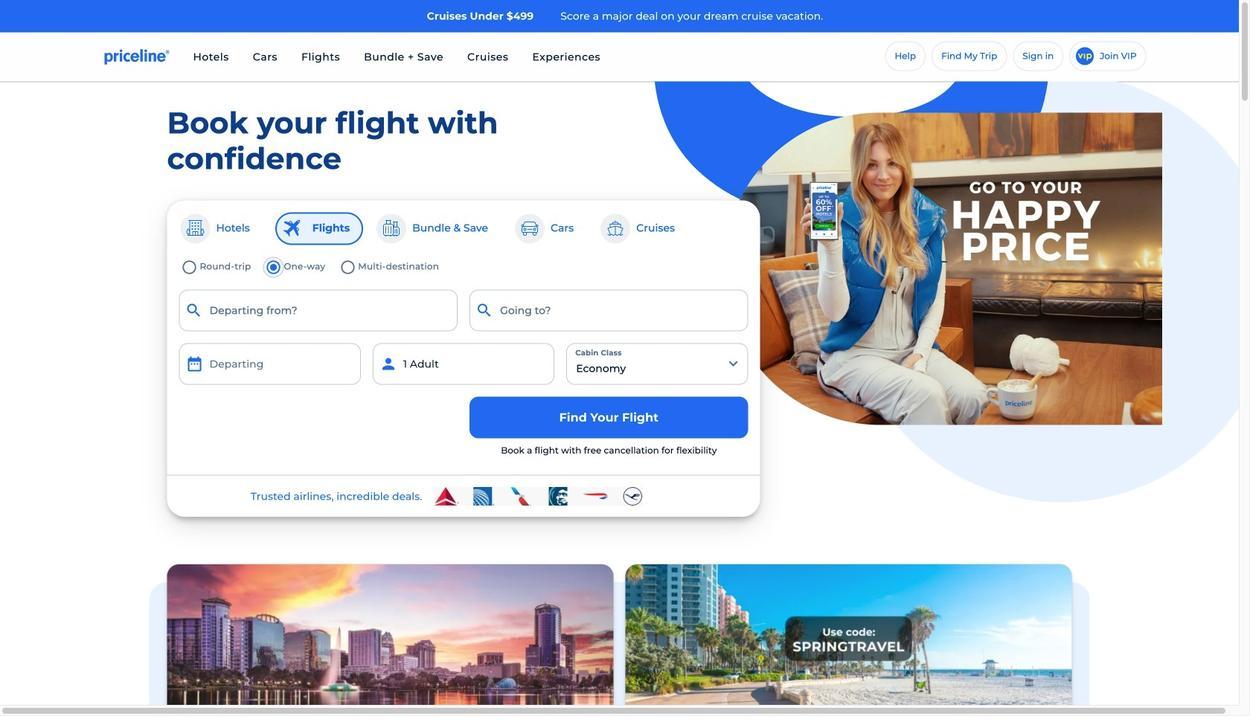 Task type: locate. For each thing, give the bounding box(es) containing it.
1 none field from the left
[[179, 290, 458, 332]]

vip badge icon image
[[1077, 47, 1095, 65]]

None button
[[179, 344, 361, 385]]

1 horizontal spatial none field
[[470, 290, 749, 332]]

flight-search-form element
[[173, 257, 755, 463]]

none field "departing from?"
[[179, 290, 458, 332]]

None field
[[179, 290, 458, 332], [470, 290, 749, 332]]

2 none field from the left
[[470, 290, 749, 332]]

0 horizontal spatial none field
[[179, 290, 458, 332]]

none field going to?
[[470, 290, 749, 332]]



Task type: describe. For each thing, give the bounding box(es) containing it.
partner airline logos image
[[434, 488, 643, 506]]

types of travel tab list
[[179, 213, 749, 245]]

priceline.com home image
[[105, 49, 169, 65]]

none button inside flight-search-form element
[[179, 344, 361, 385]]

Going to? field
[[470, 290, 749, 332]]

Departing from? field
[[179, 290, 458, 332]]



Task type: vqa. For each thing, say whether or not it's contained in the screenshot.
1st "Fort Lauderdale image" from the left
no



